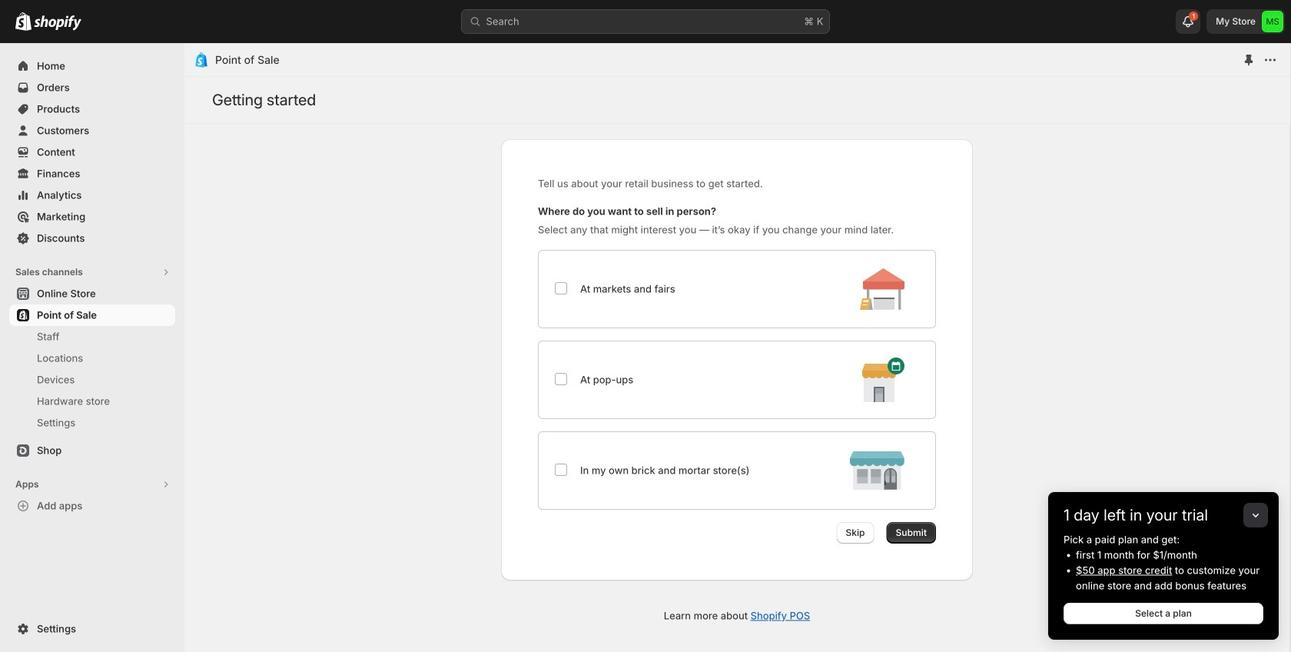 Task type: describe. For each thing, give the bounding box(es) containing it.
icon for point of sale image
[[194, 52, 209, 68]]

1 horizontal spatial shopify image
[[34, 15, 82, 31]]

fullscreen dialog
[[185, 43, 1291, 652]]



Task type: vqa. For each thing, say whether or not it's contained in the screenshot.
Shopify image at top
yes



Task type: locate. For each thing, give the bounding box(es) containing it.
my store image
[[1263, 11, 1284, 32]]

0 horizontal spatial shopify image
[[15, 12, 32, 31]]

shopify image
[[15, 12, 32, 31], [34, 15, 82, 31]]



